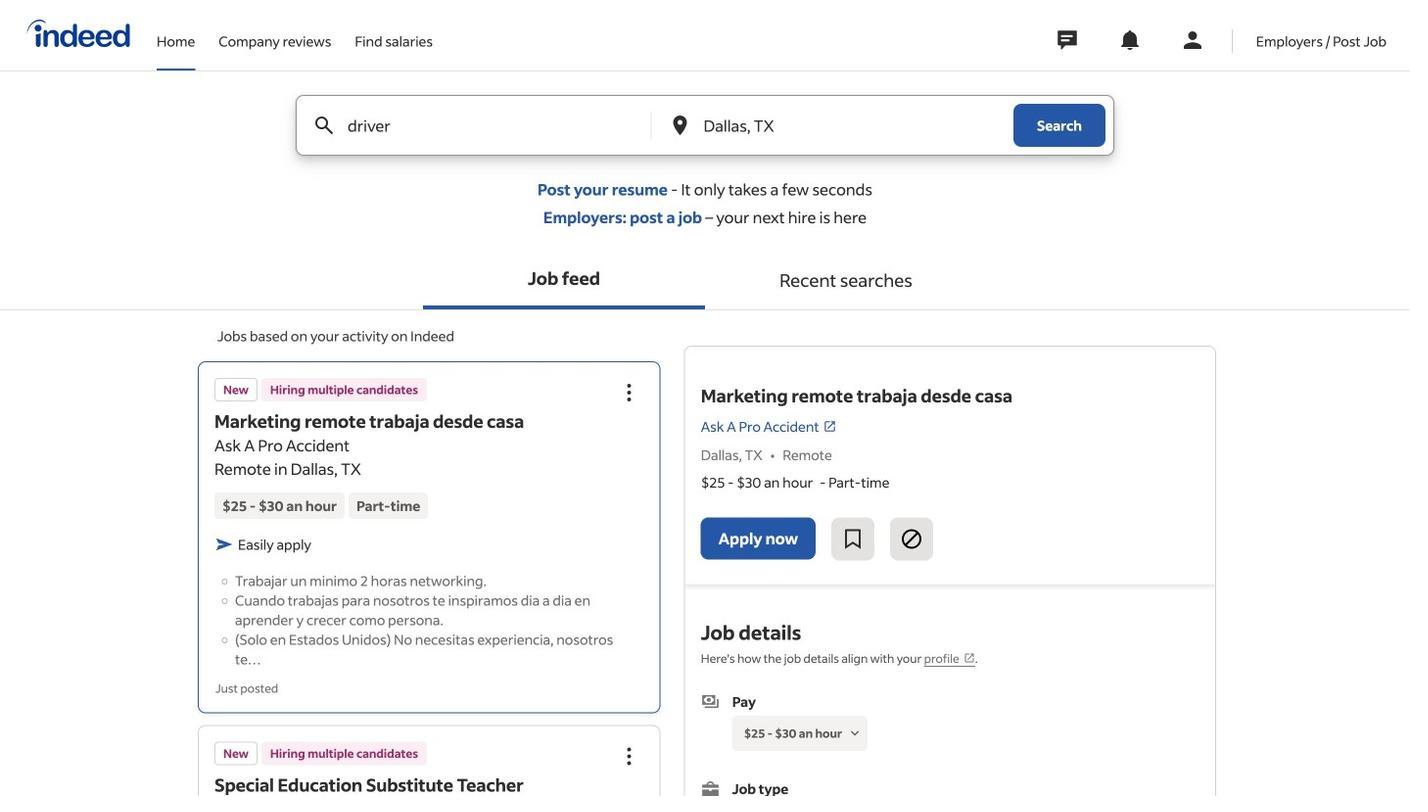 Task type: vqa. For each thing, say whether or not it's contained in the screenshot.
answer. in the bottom of the page
no



Task type: describe. For each thing, give the bounding box(es) containing it.
messages unread count 0 image
[[1054, 21, 1080, 60]]

ask a pro accident (opens in a new tab) image
[[823, 419, 837, 433]]

notifications unread count 0 image
[[1118, 28, 1142, 52]]

job preferences (opens in a new window) image
[[963, 652, 975, 664]]

missing preference image
[[846, 724, 864, 742]]

save this job image
[[841, 527, 865, 551]]



Task type: locate. For each thing, give the bounding box(es) containing it.
job actions for special education substitute teacher is collapsed image
[[618, 745, 641, 768]]

Edit location text field
[[700, 96, 974, 155]]

None search field
[[280, 95, 1130, 179]]

search: Job title, keywords, or company text field
[[344, 96, 618, 155]]

job actions for marketing remote trabaja desde casa is collapsed image
[[618, 381, 641, 404]]

account image
[[1181, 28, 1204, 52]]

not interested image
[[900, 527, 924, 551]]

tab list
[[0, 251, 1410, 310]]

main content
[[0, 95, 1410, 796]]



